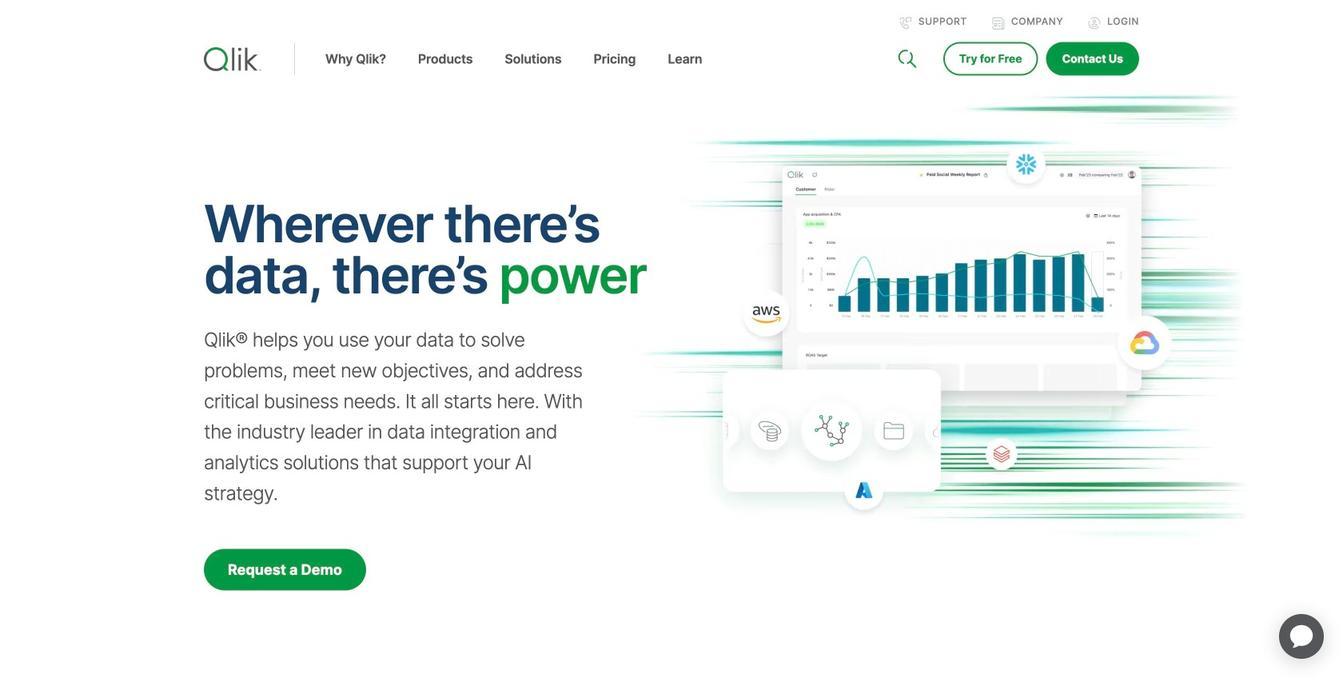 Task type: locate. For each thing, give the bounding box(es) containing it.
application
[[1260, 595, 1344, 678]]

qlik image
[[204, 47, 262, 71]]



Task type: vqa. For each thing, say whether or not it's contained in the screenshot.
What is the difference between QlikView® and Qlik Sense®? dropdown button
no



Task type: describe. For each thing, give the bounding box(es) containing it.
company image
[[992, 17, 1005, 30]]

support image
[[900, 17, 912, 30]]

login image
[[1089, 17, 1101, 30]]



